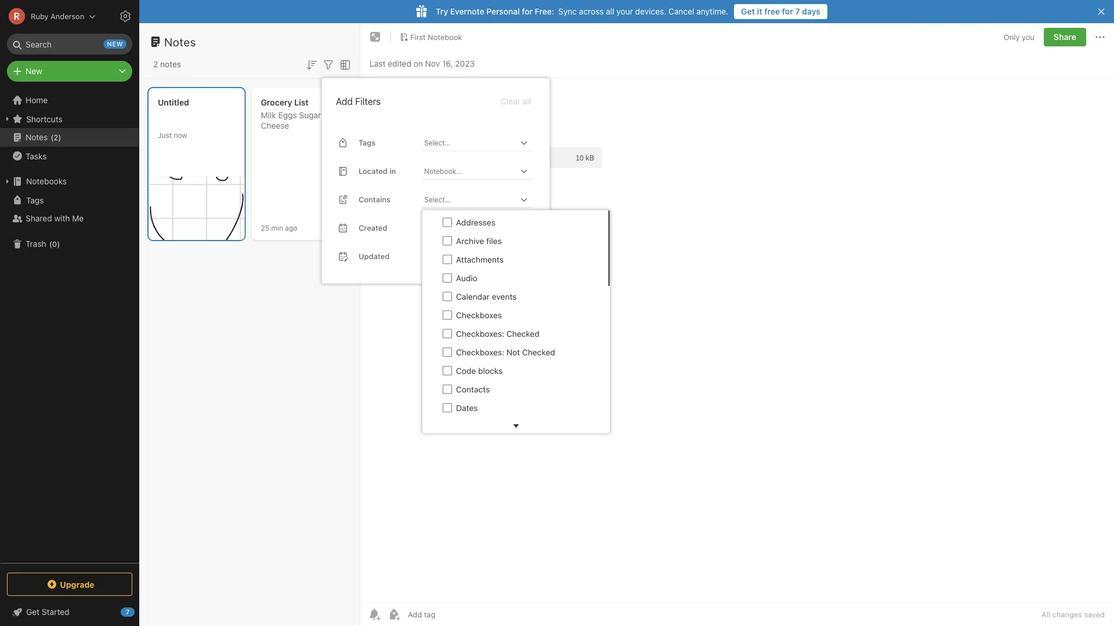 Task type: locate. For each thing, give the bounding box(es) containing it.
checkboxes: for checkboxes: not checked
[[456, 348, 504, 357]]

checkboxes: down checkboxes
[[456, 329, 504, 339]]

0 horizontal spatial notes
[[26, 133, 48, 142]]

click to collapse image
[[135, 605, 144, 619]]

expand notebooks image
[[3, 177, 12, 186]]

code blocks
[[456, 366, 503, 376]]

first
[[410, 33, 426, 41]]

0 vertical spatial  input text field
[[423, 135, 517, 151]]

all right clear
[[523, 96, 531, 106]]

contains
[[359, 195, 391, 204]]

checkboxes:
[[456, 329, 504, 339], [456, 348, 504, 357]]

 input text field for tags
[[423, 135, 517, 151]]

 input text field inside "contains" field
[[423, 191, 517, 208]]

Select288 checkbox
[[443, 348, 452, 357]]

you
[[1022, 33, 1035, 41]]

checked
[[506, 329, 540, 339], [522, 348, 555, 357]]

tree containing home
[[0, 91, 139, 563]]

tags up shared
[[26, 195, 44, 205]]

0 vertical spatial (
[[51, 133, 54, 142]]

across
[[579, 7, 604, 16]]

Select282 checkbox
[[443, 236, 452, 246]]

edited
[[388, 59, 411, 68]]

 input text field up addresses on the top
[[423, 191, 517, 208]]

0 vertical spatial 7
[[795, 7, 800, 16]]

devices.
[[635, 7, 666, 16]]

2 left notes
[[153, 59, 158, 69]]

2  input text field from the top
[[423, 163, 517, 179]]

all left your
[[606, 7, 614, 16]]

new
[[107, 40, 123, 48]]

7 inside help and learning task checklist field
[[126, 609, 130, 617]]

 input text field for contains
[[423, 191, 517, 208]]

checked up not
[[506, 329, 540, 339]]

evernote
[[450, 7, 484, 16]]

1 vertical spatial )
[[57, 240, 60, 249]]

get started
[[26, 608, 69, 617]]

1 vertical spatial  input text field
[[423, 163, 517, 179]]

calendar
[[456, 292, 490, 302]]

2 for from the left
[[782, 7, 793, 16]]

2 checkboxes: from the top
[[456, 348, 504, 357]]

1 horizontal spatial 2
[[153, 59, 158, 69]]

notes up tasks
[[26, 133, 48, 142]]

free
[[764, 7, 780, 16]]

) down shortcuts button
[[58, 133, 61, 142]]

notes
[[160, 59, 181, 69]]

grocery list milk eggs sugar cheese
[[261, 98, 321, 131]]

checkboxes: up code blocks
[[456, 348, 504, 357]]

0 vertical spatial get
[[741, 7, 755, 16]]

0 vertical spatial checked
[[506, 329, 540, 339]]

new search field
[[15, 34, 127, 55]]

1 horizontal spatial 7
[[795, 7, 800, 16]]

milk
[[261, 111, 276, 120]]

ago
[[285, 224, 297, 232]]

get inside button
[[741, 7, 755, 16]]

Help and Learning task checklist field
[[0, 603, 139, 622]]

note window element
[[360, 23, 1114, 627]]

get it free for 7 days
[[741, 7, 821, 16]]

2 down the shortcuts
[[54, 133, 58, 142]]

in
[[390, 167, 396, 176]]

2
[[153, 59, 158, 69], [54, 133, 58, 142]]

personal
[[487, 7, 520, 16]]

 input text field up located in field
[[423, 135, 517, 151]]

View options field
[[335, 57, 352, 72]]

notebooks link
[[0, 172, 139, 191]]

) inside 'notes ( 2 )'
[[58, 133, 61, 142]]

created
[[359, 224, 387, 232]]

checkboxes
[[456, 311, 502, 320]]

expand note image
[[368, 30, 382, 44]]

checkboxes: not checked
[[456, 348, 555, 357]]

1 vertical spatial (
[[49, 240, 52, 249]]

Select290 checkbox
[[443, 385, 452, 394]]

clear all
[[501, 96, 531, 106]]

Note Editor text field
[[360, 79, 1114, 603]]

1 vertical spatial notes
[[26, 133, 48, 142]]

for right free
[[782, 7, 793, 16]]

add a reminder image
[[367, 608, 381, 622]]

sugar
[[299, 111, 321, 120]]

( down the shortcuts
[[51, 133, 54, 142]]

tags up "located"
[[359, 138, 376, 147]]

calendar events
[[456, 292, 517, 302]]

0 vertical spatial 2
[[153, 59, 158, 69]]

contacts
[[456, 385, 490, 394]]

1 vertical spatial all
[[523, 96, 531, 106]]

last edited on nov 16, 2023
[[370, 59, 475, 68]]

1 vertical spatial tags
[[26, 195, 44, 205]]

0 horizontal spatial 2
[[54, 133, 58, 142]]

( inside trash ( 0 )
[[49, 240, 52, 249]]

Contains field
[[422, 191, 532, 208]]

notes up notes
[[164, 35, 196, 48]]

Add filters field
[[321, 57, 335, 72]]

for inside get it free for 7 days button
[[782, 7, 793, 16]]

notes
[[164, 35, 196, 48], [26, 133, 48, 142]]

0
[[52, 240, 57, 249]]

0 horizontal spatial 7
[[126, 609, 130, 617]]

1  input text field from the top
[[423, 135, 517, 151]]

 input text field
[[423, 135, 517, 151], [423, 163, 517, 179], [423, 191, 517, 208]]

shortcuts button
[[0, 110, 139, 128]]

shortcuts
[[26, 114, 63, 124]]

get for get it free for 7 days
[[741, 7, 755, 16]]

checked right not
[[522, 348, 555, 357]]

1 horizontal spatial for
[[782, 7, 793, 16]]

1 checkboxes: from the top
[[456, 329, 504, 339]]

1 for from the left
[[522, 7, 533, 16]]

notes for notes
[[164, 35, 196, 48]]

get it free for 7 days button
[[734, 4, 827, 19]]

 input text field inside tags field
[[423, 135, 517, 151]]

for left free:
[[522, 7, 533, 16]]

trash
[[26, 239, 46, 249]]

0 horizontal spatial all
[[523, 96, 531, 106]]

filters
[[355, 96, 381, 107]]

( inside 'notes ( 2 )'
[[51, 133, 54, 142]]

1 vertical spatial 2
[[54, 133, 58, 142]]

get inside help and learning task checklist field
[[26, 608, 40, 617]]

get left it
[[741, 7, 755, 16]]

 input text field down tags field
[[423, 163, 517, 179]]

1 horizontal spatial tags
[[359, 138, 376, 147]]

More actions field
[[1093, 28, 1107, 46]]

3  input text field from the top
[[423, 191, 517, 208]]

2 vertical spatial  input text field
[[423, 191, 517, 208]]

get
[[741, 7, 755, 16], [26, 608, 40, 617]]

) inside trash ( 0 )
[[57, 240, 60, 249]]

1 horizontal spatial notes
[[164, 35, 196, 48]]

7
[[795, 7, 800, 16], [126, 609, 130, 617]]

1 horizontal spatial get
[[741, 7, 755, 16]]

( right trash at top left
[[49, 240, 52, 249]]

Select286 checkbox
[[443, 311, 452, 320]]

0 horizontal spatial for
[[522, 7, 533, 16]]

clear all button
[[500, 94, 532, 108]]

7 left days
[[795, 7, 800, 16]]

0 vertical spatial checkboxes:
[[456, 329, 504, 339]]

tags
[[359, 138, 376, 147], [26, 195, 44, 205]]

0 vertical spatial tags
[[359, 138, 376, 147]]

25 min ago
[[261, 224, 297, 232]]

)
[[58, 133, 61, 142], [57, 240, 60, 249]]

1 vertical spatial 7
[[126, 609, 130, 617]]

1 vertical spatial get
[[26, 608, 40, 617]]

changes
[[1052, 611, 1082, 619]]

ruby
[[31, 12, 48, 21]]

 input text field for located in
[[423, 163, 517, 179]]

updated
[[359, 252, 390, 261]]

thumbnail image
[[149, 177, 245, 240]]

7 inside button
[[795, 7, 800, 16]]

for for 7
[[782, 7, 793, 16]]

notes inside note list element
[[164, 35, 196, 48]]

new button
[[7, 61, 132, 82]]

row group
[[422, 211, 608, 627]]

sync
[[558, 7, 577, 16]]

archive
[[456, 236, 484, 246]]

Sort options field
[[305, 57, 319, 72]]

code
[[456, 366, 476, 376]]

archive files
[[456, 236, 502, 246]]

) right trash at top left
[[57, 240, 60, 249]]

add tag image
[[387, 608, 401, 622]]

0 horizontal spatial get
[[26, 608, 40, 617]]

your
[[616, 7, 633, 16]]

more actions image
[[1093, 30, 1107, 44]]

tree
[[0, 91, 139, 563]]

upgrade
[[60, 580, 94, 590]]

now
[[174, 131, 187, 139]]

 input text field inside located in field
[[423, 163, 517, 179]]

get left started
[[26, 608, 40, 617]]

0 vertical spatial all
[[606, 7, 614, 16]]

anytime.
[[696, 7, 728, 16]]

1 vertical spatial checkboxes:
[[456, 348, 504, 357]]

7 left click to collapse image
[[126, 609, 130, 617]]

2 inside 'notes ( 2 )'
[[54, 133, 58, 142]]

saved
[[1084, 611, 1105, 619]]

addresses
[[456, 218, 495, 227]]

0 vertical spatial )
[[58, 133, 61, 142]]

it
[[757, 7, 762, 16]]

try evernote personal for free: sync across all your devices. cancel anytime.
[[436, 7, 728, 16]]

0 horizontal spatial tags
[[26, 195, 44, 205]]

tasks button
[[0, 147, 139, 165]]

settings image
[[118, 9, 132, 23]]

16,
[[442, 59, 453, 68]]

0 vertical spatial notes
[[164, 35, 196, 48]]

get for get started
[[26, 608, 40, 617]]

(
[[51, 133, 54, 142], [49, 240, 52, 249]]



Task type: vqa. For each thing, say whether or not it's contained in the screenshot.
"Calendar events"
yes



Task type: describe. For each thing, give the bounding box(es) containing it.
Tags field
[[422, 135, 532, 151]]

Select291 checkbox
[[443, 403, 452, 413]]

list
[[294, 98, 309, 107]]

1 vertical spatial checked
[[522, 348, 555, 357]]

Select289 checkbox
[[443, 366, 452, 376]]

notes ( 2 )
[[26, 133, 61, 142]]

Located in field
[[422, 163, 532, 180]]

just now
[[158, 131, 187, 139]]

1 horizontal spatial all
[[606, 7, 614, 16]]

anderson
[[51, 12, 84, 21]]

new
[[26, 66, 42, 76]]

min
[[271, 224, 283, 232]]

Account field
[[0, 5, 96, 28]]

eggs
[[278, 111, 297, 120]]

dates
[[456, 403, 478, 413]]

share button
[[1044, 28, 1086, 46]]

row group containing addresses
[[422, 211, 608, 627]]

Select284 checkbox
[[443, 273, 452, 283]]

on
[[414, 59, 423, 68]]

grocery
[[261, 98, 292, 107]]

add filters image
[[321, 58, 335, 72]]

first notebook
[[410, 33, 462, 41]]

tags inside button
[[26, 195, 44, 205]]

add
[[336, 96, 353, 107]]

Add tag field
[[407, 610, 494, 620]]

2023
[[455, 59, 475, 68]]

Select285 checkbox
[[443, 292, 452, 301]]

2 inside note list element
[[153, 59, 158, 69]]

( for notes
[[51, 133, 54, 142]]

located in
[[359, 167, 396, 176]]

only you
[[1004, 33, 1035, 41]]

2 notes
[[153, 59, 181, 69]]

events
[[492, 292, 517, 302]]

only
[[1004, 33, 1020, 41]]

home link
[[0, 91, 139, 110]]

files
[[486, 236, 502, 246]]

checkboxes: for checkboxes: checked
[[456, 329, 504, 339]]

trash ( 0 )
[[26, 239, 60, 249]]

blocks
[[478, 366, 503, 376]]

all changes saved
[[1042, 611, 1105, 619]]

nov
[[425, 59, 440, 68]]

Search text field
[[15, 34, 124, 55]]

first notebook button
[[396, 29, 466, 45]]

add filters
[[336, 96, 381, 107]]

tags button
[[0, 191, 139, 209]]

all
[[1042, 611, 1050, 619]]

shared
[[26, 214, 52, 223]]

ruby anderson
[[31, 12, 84, 21]]

Select281 checkbox
[[443, 218, 452, 227]]

cheese
[[261, 121, 289, 131]]

Select283 checkbox
[[443, 255, 452, 264]]

with
[[54, 214, 70, 223]]

( for trash
[[49, 240, 52, 249]]

home
[[26, 95, 48, 105]]

checkboxes: checked
[[456, 329, 540, 339]]

notes for notes ( 2 )
[[26, 133, 48, 142]]

shared with me
[[26, 214, 84, 223]]

for for free:
[[522, 7, 533, 16]]

shared with me link
[[0, 209, 139, 228]]

cancel
[[669, 7, 694, 16]]

Select292 checkbox
[[443, 422, 452, 431]]

) for trash
[[57, 240, 60, 249]]

started
[[42, 608, 69, 617]]

attachments
[[456, 255, 504, 264]]

last
[[370, 59, 386, 68]]

) for notes
[[58, 133, 61, 142]]

25
[[261, 224, 269, 232]]

upgrade button
[[7, 573, 132, 597]]

clear
[[501, 96, 520, 106]]

Select287 checkbox
[[443, 329, 452, 338]]

located
[[359, 167, 388, 176]]

tasks
[[26, 151, 47, 161]]

audio
[[456, 273, 477, 283]]

free:
[[535, 7, 554, 16]]

me
[[72, 214, 84, 223]]

all inside button
[[523, 96, 531, 106]]

share
[[1054, 32, 1076, 42]]

not
[[506, 348, 520, 357]]

notebooks
[[26, 177, 67, 186]]

try
[[436, 7, 448, 16]]

untitled
[[158, 98, 189, 107]]

just
[[158, 131, 172, 139]]

note list element
[[139, 23, 360, 627]]

days
[[802, 7, 821, 16]]

notebook
[[428, 33, 462, 41]]



